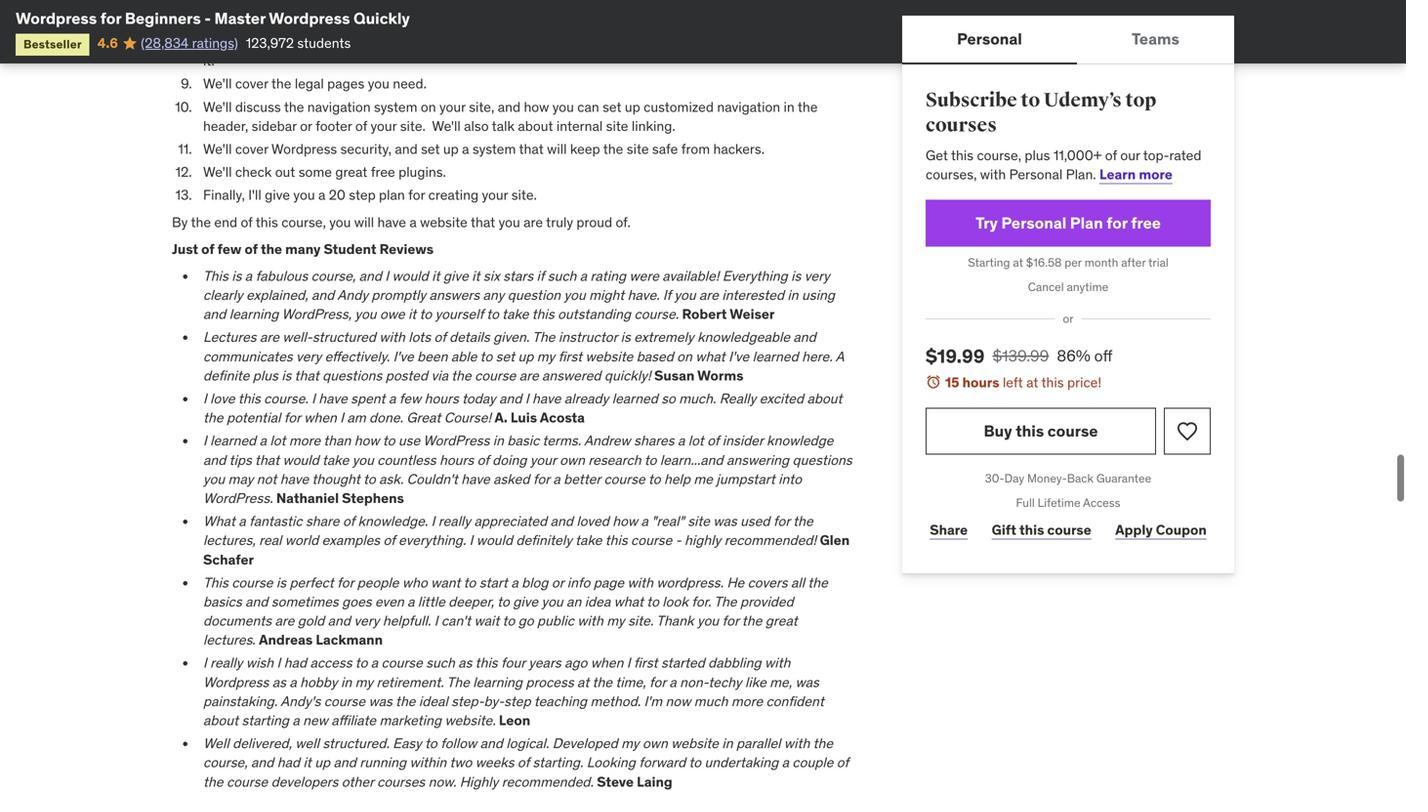 Task type: locate. For each thing, give the bounding box(es) containing it.
0 vertical spatial give
[[265, 186, 290, 204]]

of right "couple"
[[837, 754, 849, 771]]

are inside we'll create a contact form on the site so visitors can get in touch. we'll setup an about us page, and i'll explain why this page is important and what information to include on it. we'll cover the legal pages you need. we'll discuss the navigation system on your site, and how you can set up customized navigation in the header, sidebar or footer of your site.  we'll also talk about internal site linking. we'll cover wordpress security, and set up a system that will keep the site safe from hackers. we'll check out some great free plugins. finally, i'll give you a 20 step plan for creating your site. by the end of this course, you will have a website that you are truly proud of. just of few of the many student reviews
[[524, 213, 543, 231]]

website down creating
[[420, 213, 468, 231]]

very down well-
[[296, 348, 322, 365]]

2 horizontal spatial how
[[613, 512, 638, 530]]

finally,
[[203, 186, 245, 204]]

1 horizontal spatial what
[[665, 33, 694, 50]]

0 vertical spatial learned
[[753, 348, 799, 365]]

1 vertical spatial very
[[296, 348, 322, 365]]

0 horizontal spatial so
[[437, 10, 451, 27]]

1 vertical spatial learned
[[612, 390, 658, 407]]

2 vertical spatial very
[[354, 612, 379, 630]]

wishlist image
[[1176, 419, 1199, 443]]

learning inside this is a fabulous course, and i would it give it six stars if such a rating were available! everything is very clearly explained, and andy promptly answers any question you might have. if you are interested in using and learning wordpress, you owe it to yourself to take this outstanding course.
[[229, 305, 279, 323]]

started
[[661, 654, 705, 672]]

fabulous
[[255, 267, 308, 285]]

1 vertical spatial would
[[283, 451, 319, 469]]

wordpress for beginners - master wordpress quickly
[[16, 8, 410, 28]]

even
[[375, 593, 404, 610]]

0 horizontal spatial when
[[304, 409, 337, 426]]

1 horizontal spatial take
[[502, 305, 529, 323]]

0 vertical spatial set
[[603, 98, 622, 116]]

i up wordpress.
[[203, 432, 207, 449]]

system down need.
[[374, 98, 418, 116]]

create
[[235, 10, 274, 27]]

the down provided at the bottom right of the page
[[742, 612, 762, 630]]

this inside this is a fabulous course, and i would it give it six stars if such a rating were available! everything is very clearly explained, and andy promptly answers any question you might have. if you are interested in using and learning wordpress, you owe it to yourself to take this outstanding course.
[[203, 267, 228, 285]]

the inside lectures are well-structured with lots of details given. the instructor is extremely knowledgeable and communicates very effectively. i've been able to set up my first website based on what i've learned here. a definite plus is that questions posted via the course are answered quickly!
[[451, 367, 472, 384]]

site up explain
[[411, 10, 433, 27]]

0 horizontal spatial very
[[296, 348, 322, 365]]

setup
[[235, 33, 270, 50]]

structured.
[[323, 735, 390, 752]]

4.6
[[97, 34, 118, 52]]

security,
[[341, 140, 392, 158]]

get this course, plus 11,000+ of our top-rated courses, with personal plan.
[[926, 146, 1202, 183]]

spent
[[351, 390, 385, 407]]

take down loved
[[575, 532, 602, 549]]

andreas
[[259, 631, 313, 649]]

.
[[252, 631, 256, 649]]

take
[[502, 305, 529, 323], [322, 451, 349, 469], [575, 532, 602, 549]]

appreciated
[[474, 512, 547, 530]]

with right courses, at the top right of the page
[[980, 165, 1006, 183]]

1 horizontal spatial few
[[399, 390, 421, 407]]

lectures,
[[203, 532, 256, 549]]

by
[[172, 213, 188, 231]]

0 vertical spatial or
[[300, 117, 312, 135]]

i inside this is a fabulous course, and i would it give it six stars if such a rating were available! everything is very clearly explained, and andy promptly answers any question you might have. if you are interested in using and learning wordpress, you owe it to yourself to take this outstanding course.
[[385, 267, 389, 285]]

interested
[[722, 286, 784, 304]]

learned down knowledgeable
[[753, 348, 799, 365]]

get
[[527, 10, 547, 27]]

navigation
[[307, 98, 371, 116], [717, 98, 781, 116]]

0 horizontal spatial great
[[335, 163, 368, 181]]

so inside i love this course. i have spent a few hours today and i have already learned so much. really excited about the potential for when i am done. great course!
[[662, 390, 676, 407]]

2 vertical spatial how
[[613, 512, 638, 530]]

few inside i love this course. i have spent a few hours today and i have already learned so much. really excited about the potential for when i am done. great course!
[[399, 390, 421, 407]]

1 horizontal spatial lot
[[688, 432, 704, 449]]

up down well
[[315, 754, 330, 771]]

1 horizontal spatial at
[[1013, 255, 1024, 270]]

site. left thank
[[628, 612, 654, 630]]

1 vertical spatial so
[[662, 390, 676, 407]]

learn more
[[1100, 165, 1173, 183]]

1 vertical spatial learning
[[473, 673, 523, 691]]

had inside i really wish i had access to a course such as this four years ago when i first started dabbling with wordpress as a hobby in my retirement. the learning process at the time, for a non-techy like me, was painstaking. andy's course was the ideal step-by-step teaching method. i'm now much more confident about starting a new affiliate marketing website.
[[284, 654, 307, 672]]

for inside i love this course. i have spent a few hours today and i have already learned so much. really excited about the potential for when i am done. great course!
[[284, 409, 301, 426]]

to inside i really wish i had access to a course such as this four years ago when i first started dabbling with wordpress as a hobby in my retirement. the learning process at the time, for a non-techy like me, was painstaking. andy's course was the ideal step-by-step teaching method. i'm now much more confident about starting a new affiliate marketing website.
[[355, 654, 368, 672]]

- down "real"
[[676, 532, 681, 549]]

2 vertical spatial would
[[476, 532, 513, 549]]

2 this from the top
[[203, 574, 228, 591]]

buy this course button
[[926, 408, 1157, 455]]

the up step-
[[447, 673, 470, 691]]

site. inside this course is perfect for people who want to start a blog or info page with wordpress. he covers all the basics and sometimes goes even a little deeper, to give you an idea what to look for. the provided documents are gold and very helpfull. i can't wait to go public with my site. thank you for the great lectures
[[628, 612, 654, 630]]

learned inside i learned a lot more than how to use wordpress in basic terms. andrew shares a lot of insider knowledge and tips that would take you countless hours of doing your own research to learn...and answering questions you may not have thought to ask. couldn't have asked for a better course to help me jumpstart into wordpress.
[[210, 432, 256, 449]]

i up promptly
[[385, 267, 389, 285]]

structured
[[312, 328, 376, 346]]

linking.
[[632, 117, 676, 135]]

such right if
[[548, 267, 577, 285]]

for
[[100, 8, 121, 28], [408, 186, 425, 204], [1107, 213, 1128, 233], [284, 409, 301, 426], [533, 470, 550, 488], [773, 512, 790, 530], [337, 574, 354, 591], [722, 612, 739, 630], [649, 673, 666, 691]]

1 lot from the left
[[270, 432, 286, 449]]

tab list
[[903, 16, 1235, 64]]

teams
[[1132, 29, 1180, 49]]

to up the stephens
[[363, 470, 376, 488]]

safe
[[652, 140, 678, 158]]

plus
[[1025, 146, 1050, 164], [253, 367, 278, 384]]

ask.
[[379, 470, 404, 488]]

pages
[[327, 75, 365, 92]]

2 vertical spatial what
[[614, 593, 644, 610]]

i inside what a fantastic share of knowledge. i really appreciated and loved how a "real" site was used for the lectures, real world examples of everything. i would definitely take this course - highly recommended!
[[469, 532, 473, 549]]

learning up by-
[[473, 673, 523, 691]]

your right creating
[[482, 186, 508, 204]]

2 horizontal spatial more
[[1139, 165, 1173, 183]]

1 horizontal spatial how
[[524, 98, 549, 116]]

it right owe
[[408, 305, 416, 323]]

2 vertical spatial give
[[513, 593, 538, 610]]

nathaniel stephens
[[276, 489, 404, 507]]

the up method.
[[592, 673, 613, 691]]

2 horizontal spatial learned
[[753, 348, 799, 365]]

details
[[449, 328, 490, 346]]

little
[[418, 593, 445, 610]]

how right loved
[[613, 512, 638, 530]]

an inside this course is perfect for people who want to start a blog or info page with wordpress. he covers all the basics and sometimes goes even a little deeper, to give you an idea what to look for. the provided documents are gold and very helpfull. i can't wait to go public with my site. thank you for the great lectures
[[567, 593, 581, 610]]

that inside i learned a lot more than how to use wordpress in basic terms. andrew shares a lot of insider knowledge and tips that would take you countless hours of doing your own research to learn...and answering questions you may not have thought to ask. couldn't have asked for a better course to help me jumpstart into wordpress.
[[255, 451, 280, 469]]

wordpress
[[16, 8, 97, 28], [269, 8, 350, 28], [271, 140, 337, 158], [203, 673, 269, 691]]

is
[[562, 33, 572, 50], [232, 267, 242, 285], [791, 267, 801, 285], [621, 328, 631, 346], [282, 367, 291, 384], [276, 574, 286, 591]]

0 vertical spatial what
[[665, 33, 694, 50]]

course, inside well delivered, well structured. easy to follow and logical. developed my own website in parallel with the course, and had it up and running within two weeks of starting. looking forward to undertaking a couple of the course developers other courses now. highly recommended.
[[203, 754, 248, 771]]

really inside i really wish i had access to a course such as this four years ago when i first started dabbling with wordpress as a hobby in my retirement. the learning process at the time, for a non-techy like me, was painstaking. andy's course was the ideal step-by-step teaching method. i'm now much more confident about starting a new affiliate marketing website.
[[210, 654, 243, 672]]

by-
[[484, 692, 504, 710]]

other
[[342, 773, 374, 790]]

0 vertical spatial will
[[547, 140, 567, 158]]

1 horizontal spatial so
[[662, 390, 676, 407]]

in inside i learned a lot more than how to use wordpress in basic terms. andrew shares a lot of insider knowledge and tips that would take you countless hours of doing your own research to learn...and answering questions you may not have thought to ask. couldn't have asked for a better course to help me jumpstart into wordpress.
[[493, 432, 504, 449]]

a.
[[495, 409, 508, 426]]

2 vertical spatial personal
[[1002, 213, 1067, 233]]

a left new
[[292, 712, 300, 729]]

0 vertical spatial as
[[458, 654, 472, 672]]

to left udemy's
[[1021, 88, 1040, 112]]

non-
[[680, 673, 708, 691]]

logical. developed
[[506, 735, 618, 752]]

or inside this course is perfect for people who want to start a blog or info page with wordpress. he covers all the basics and sometimes goes even a little deeper, to give you an idea what to look for. the provided documents are gold and very helpfull. i can't wait to go public with my site. thank you for the great lectures
[[552, 574, 564, 591]]

navigation up footer at top
[[307, 98, 371, 116]]

0 vertical spatial page
[[528, 33, 559, 50]]

for inside i really wish i had access to a course such as this four years ago when i first started dabbling with wordpress as a hobby in my retirement. the learning process at the time, for a non-techy like me, was painstaking. andy's course was the ideal step-by-step teaching method. i'm now much more confident about starting a new affiliate marketing website.
[[649, 673, 666, 691]]

wordpress.
[[657, 574, 724, 591]]

1 vertical spatial or
[[1063, 311, 1074, 326]]

out
[[275, 163, 295, 181]]

give up answers
[[443, 267, 469, 285]]

1 horizontal spatial learned
[[612, 390, 658, 407]]

goes
[[342, 593, 372, 610]]

0 horizontal spatial first
[[558, 348, 582, 365]]

tab list containing personal
[[903, 16, 1235, 64]]

the inside this course is perfect for people who want to start a blog or info page with wordpress. he covers all the basics and sometimes goes even a little deeper, to give you an idea what to look for. the provided documents are gold and very helpfull. i can't wait to go public with my site. thank you for the great lectures
[[714, 593, 737, 610]]

2 vertical spatial or
[[552, 574, 564, 591]]

0 vertical spatial site.
[[512, 186, 537, 204]]

1 horizontal spatial about
[[518, 117, 553, 135]]

0 vertical spatial about
[[518, 117, 553, 135]]

will up 'student'
[[354, 213, 374, 231]]

what
[[665, 33, 694, 50], [696, 348, 725, 365], [614, 593, 644, 610]]

you up thought
[[352, 451, 374, 469]]

is left perfect
[[276, 574, 286, 591]]

0 horizontal spatial how
[[354, 432, 380, 449]]

this right why on the top left of page
[[502, 33, 525, 50]]

my inside this course is perfect for people who want to start a blog or info page with wordpress. he covers all the basics and sometimes goes even a little deeper, to give you an idea what to look for. the provided documents are gold and very helpfull. i can't wait to go public with my site. thank you for the great lectures
[[607, 612, 625, 630]]

in left using
[[788, 286, 799, 304]]

research
[[588, 451, 641, 469]]

navigation up hackers.
[[717, 98, 781, 116]]

site. right creating
[[512, 186, 537, 204]]

this right buy
[[1016, 421, 1044, 441]]

of left doing
[[477, 451, 489, 469]]

now.
[[428, 773, 456, 790]]

such up retirement.
[[426, 654, 455, 672]]

1 horizontal spatial i've
[[729, 348, 749, 365]]

1 vertical spatial as
[[272, 673, 286, 691]]

this for this is a fabulous course, and i would it give it six stars if such a rating were available! everything is very clearly explained, and andy promptly answers any question you might have. if you are interested in using and learning wordpress, you owe it to yourself to take this outstanding course.
[[203, 267, 228, 285]]

learning inside i really wish i had access to a course such as this four years ago when i first started dabbling with wordpress as a hobby in my retirement. the learning process at the time, for a non-techy like me, was painstaking. andy's course was the ideal step-by-step teaching method. i'm now much more confident about starting a new affiliate marketing website.
[[473, 673, 523, 691]]

now
[[666, 692, 691, 710]]

1 vertical spatial give
[[443, 267, 469, 285]]

of inside lectures are well-structured with lots of details given. the instructor is extremely knowledgeable and communicates very effectively. i've been able to set up my first website based on what i've learned here. a definite plus is that questions posted via the course are answered quickly!
[[434, 328, 446, 346]]

explain
[[428, 33, 472, 50]]

or up 86%
[[1063, 311, 1074, 326]]

are left 'truly'
[[524, 213, 543, 231]]

students
[[297, 34, 351, 52]]

really
[[438, 512, 471, 530], [210, 654, 243, 672]]

1 horizontal spatial site.
[[628, 612, 654, 630]]

0 vertical spatial this
[[203, 267, 228, 285]]

so up explain
[[437, 10, 451, 27]]

1 horizontal spatial step
[[504, 692, 531, 710]]

this up courses, at the top right of the page
[[951, 146, 974, 164]]

page inside this course is perfect for people who want to start a blog or info page with wordpress. he covers all the basics and sometimes goes even a little deeper, to give you an idea what to look for. the provided documents are gold and very helpfull. i can't wait to go public with my site. thank you for the great lectures
[[594, 574, 624, 591]]

it down well
[[303, 754, 311, 771]]

i down little at bottom
[[434, 612, 438, 630]]

1 vertical spatial can
[[578, 98, 599, 116]]

about up well
[[203, 712, 238, 729]]

and inside i learned a lot more than how to use wordpress in basic terms. andrew shares a lot of insider knowledge and tips that would take you countless hours of doing your own research to learn...and answering questions you may not have thought to ask. couldn't have asked for a better course to help me jumpstart into wordpress.
[[203, 451, 226, 469]]

0 vertical spatial own
[[560, 451, 585, 469]]

own up forward
[[643, 735, 668, 752]]

questions inside i learned a lot more than how to use wordpress in basic terms. andrew shares a lot of insider knowledge and tips that would take you countless hours of doing your own research to learn...and answering questions you may not have thought to ask. couldn't have asked for a better course to help me jumpstart into wordpress.
[[793, 451, 852, 469]]

and up here. in the top right of the page
[[794, 328, 816, 346]]

123,972
[[246, 34, 294, 52]]

0 horizontal spatial courses
[[377, 773, 425, 790]]

to down lackmann
[[355, 654, 368, 672]]

1 vertical spatial such
[[426, 654, 455, 672]]

of inside "get this course, plus 11,000+ of our top-rated courses, with personal plan."
[[1106, 146, 1117, 164]]

a down who
[[407, 593, 415, 610]]

am
[[347, 409, 366, 426]]

1 horizontal spatial the
[[532, 328, 555, 346]]

a left blog at the bottom of the page
[[511, 574, 518, 591]]

0 horizontal spatial about
[[203, 712, 238, 729]]

0 horizontal spatial questions
[[322, 367, 382, 384]]

0 vertical spatial when
[[304, 409, 337, 426]]

0 vertical spatial website
[[420, 213, 468, 231]]

when inside i love this course. i have spent a few hours today and i have already learned so much. really excited about the potential for when i am done. great course!
[[304, 409, 337, 426]]

website inside lectures are well-structured with lots of details given. the instructor is extremely knowledgeable and communicates very effectively. i've been able to set up my first website based on what i've learned here. a definite plus is that questions posted via the course are answered quickly!
[[586, 348, 633, 365]]

is inside we'll create a contact form on the site so visitors can get in touch. we'll setup an about us page, and i'll explain why this page is important and what information to include on it. we'll cover the legal pages you need. we'll discuss the navigation system on your site, and how you can set up customized navigation in the header, sidebar or footer of your site.  we'll also talk about internal site linking. we'll cover wordpress security, and set up a system that will keep the site safe from hackers. we'll check out some great free plugins. finally, i'll give you a 20 step plan for creating your site. by the end of this course, you will have a website that you are truly proud of. just of few of the many student reviews
[[562, 33, 572, 50]]

this inside this course is perfect for people who want to start a blog or info page with wordpress. he covers all the basics and sometimes goes even a little deeper, to give you an idea what to look for. the provided documents are gold and very helpfull. i can't wait to go public with my site. thank you for the great lectures
[[203, 574, 228, 591]]

the inside i love this course. i have spent a few hours today and i have already learned so much. really excited about the potential for when i am done. great course!
[[203, 409, 223, 426]]

2 horizontal spatial about
[[807, 390, 843, 407]]

course down "real"
[[631, 532, 672, 549]]

like
[[745, 673, 767, 691]]

in inside well delivered, well structured. easy to follow and logical. developed my own website in parallel with the course, and had it up and running within two weeks of starting. looking forward to undertaking a couple of the course developers other courses now. highly recommended.
[[722, 735, 733, 752]]

1 horizontal spatial or
[[552, 574, 564, 591]]

2 horizontal spatial what
[[696, 348, 725, 365]]

0 vertical spatial plus
[[1025, 146, 1050, 164]]

2 horizontal spatial set
[[603, 98, 622, 116]]

course down delivered,
[[227, 773, 268, 790]]

2 horizontal spatial would
[[476, 532, 513, 549]]

courses
[[926, 113, 997, 137], [377, 773, 425, 790]]

instructor
[[559, 328, 618, 346]]

may
[[228, 470, 253, 488]]

step inside i really wish i had access to a course such as this four years ago when i first started dabbling with wordpress as a hobby in my retirement. the learning process at the time, for a non-techy like me, was painstaking. andy's course was the ideal step-by-step teaching method. i'm now much more confident about starting a new affiliate marketing website.
[[504, 692, 531, 710]]

i up the luis
[[525, 390, 529, 407]]

you left may
[[203, 470, 225, 488]]

loved
[[577, 512, 609, 530]]

1 horizontal spatial was
[[713, 512, 737, 530]]

had inside well delivered, well structured. easy to follow and logical. developed my own website in parallel with the course, and had it up and running within two weeks of starting. looking forward to undertaking a couple of the course developers other courses now. highly recommended.
[[277, 754, 300, 771]]

have inside we'll create a contact form on the site so visitors can get in touch. we'll setup an about us page, and i'll explain why this page is important and what information to include on it. we'll cover the legal pages you need. we'll discuss the navigation system on your site, and how you can set up customized navigation in the header, sidebar or footer of your site.  we'll also talk about internal site linking. we'll cover wordpress security, and set up a system that will keep the site safe from hackers. we'll check out some great free plugins. finally, i'll give you a 20 step plan for creating your site. by the end of this course, you will have a website that you are truly proud of. just of few of the many student reviews
[[377, 213, 406, 231]]

this up potential
[[238, 390, 261, 407]]

to up lots
[[419, 305, 432, 323]]

1 vertical spatial the
[[714, 593, 737, 610]]

learning
[[229, 305, 279, 323], [473, 673, 523, 691]]

udemy's
[[1044, 88, 1122, 112]]

0 horizontal spatial an
[[273, 33, 288, 50]]

on right include
[[834, 33, 850, 50]]

robert weiser
[[682, 305, 775, 323]]

2 vertical spatial at
[[577, 673, 589, 691]]

this
[[502, 33, 525, 50], [951, 146, 974, 164], [256, 213, 278, 231], [532, 305, 555, 323], [1042, 373, 1064, 391], [238, 390, 261, 407], [1016, 421, 1044, 441], [1020, 521, 1045, 539], [605, 532, 628, 549], [475, 654, 498, 672]]

what up worms
[[696, 348, 725, 365]]

course. down if
[[634, 305, 679, 323]]

i'll
[[412, 33, 425, 50], [248, 186, 262, 204]]

two
[[450, 754, 472, 771]]

learned inside i love this course. i have spent a few hours today and i have already learned so much. really excited about the potential for when i am done. great course!
[[612, 390, 658, 407]]

about
[[518, 117, 553, 135], [807, 390, 843, 407], [203, 712, 238, 729]]

give inside this is a fabulous course, and i would it give it six stars if such a rating were available! everything is very clearly explained, and andy promptly answers any question you might have. if you are interested in using and learning wordpress, you owe it to yourself to take this outstanding course.
[[443, 267, 469, 285]]

0 horizontal spatial own
[[560, 451, 585, 469]]

in inside this is a fabulous course, and i would it give it six stars if such a rating were available! everything is very clearly explained, and andy promptly answers any question you might have. if you are interested in using and learning wordpress, you owe it to yourself to take this outstanding course.
[[788, 286, 799, 304]]

to inside the subscribe to udemy's top courses
[[1021, 88, 1040, 112]]

1 horizontal spatial i'll
[[412, 33, 425, 50]]

on up the susan
[[677, 348, 692, 365]]

with up "couple"
[[784, 735, 810, 752]]

0 horizontal spatial free
[[371, 163, 395, 181]]

1 this from the top
[[203, 267, 228, 285]]

1 vertical spatial own
[[643, 735, 668, 752]]

0 vertical spatial at
[[1013, 255, 1024, 270]]

0 vertical spatial really
[[438, 512, 471, 530]]

plus inside "get this course, plus 11,000+ of our top-rated courses, with personal plan."
[[1025, 146, 1050, 164]]

was up highly at bottom
[[713, 512, 737, 530]]

i left the "am" at the bottom left of page
[[340, 409, 344, 426]]

wait
[[474, 612, 500, 630]]

free inside we'll create a contact form on the site so visitors can get in touch. we'll setup an about us page, and i'll explain why this page is important and what information to include on it. we'll cover the legal pages you need. we'll discuss the navigation system on your site, and how you can set up customized navigation in the header, sidebar or footer of your site.  we'll also talk about internal site linking. we'll cover wordpress security, and set up a system that will keep the site safe from hackers. we'll check out some great free plugins. finally, i'll give you a 20 step plan for creating your site. by the end of this course, you will have a website that you are truly proud of. just of few of the many student reviews
[[371, 163, 395, 181]]

real
[[259, 532, 282, 549]]

2 horizontal spatial give
[[513, 593, 538, 610]]

at inside i really wish i had access to a course such as this four years ago when i first started dabbling with wordpress as a hobby in my retirement. the learning process at the time, for a non-techy like me, was painstaking. andy's course was the ideal step-by-step teaching method. i'm now much more confident about starting a new affiliate marketing website.
[[577, 673, 589, 691]]

2 i've from the left
[[729, 348, 749, 365]]

steve
[[597, 773, 634, 790]]

course
[[475, 367, 516, 384], [1048, 421, 1098, 441], [604, 470, 645, 488], [1048, 521, 1092, 539], [631, 532, 672, 549], [232, 574, 273, 591], [381, 654, 423, 672], [324, 692, 365, 710], [227, 773, 268, 790]]

provided
[[740, 593, 794, 610]]

learning down explained,
[[229, 305, 279, 323]]

at inside starting at $16.58 per month after trial cancel anytime
[[1013, 255, 1024, 270]]

own
[[560, 451, 585, 469], [643, 735, 668, 752]]

laing
[[637, 773, 673, 790]]

0 horizontal spatial website
[[420, 213, 468, 231]]

nathaniel
[[276, 489, 339, 507]]

lot down potential
[[270, 432, 286, 449]]

the right by on the left of page
[[191, 213, 211, 231]]

$139.99
[[993, 346, 1049, 366]]

0 horizontal spatial what
[[614, 593, 644, 610]]

outstanding
[[558, 305, 631, 323]]

course inside the gift this course link
[[1048, 521, 1092, 539]]

personal inside button
[[957, 29, 1023, 49]]

2 vertical spatial was
[[369, 692, 392, 710]]

0 vertical spatial -
[[204, 8, 211, 28]]

about inside we'll create a contact form on the site so visitors can get in touch. we'll setup an about us page, and i'll explain why this page is important and what information to include on it. we'll cover the legal pages you need. we'll discuss the navigation system on your site, and how you can set up customized navigation in the header, sidebar or footer of your site.  we'll also talk about internal site linking. we'll cover wordpress security, and set up a system that will keep the site safe from hackers. we'll check out some great free plugins. finally, i'll give you a 20 step plan for creating your site. by the end of this course, you will have a website that you are truly proud of. just of few of the many student reviews
[[518, 117, 553, 135]]

this down question
[[532, 305, 555, 323]]

is inside this course is perfect for people who want to start a blog or info page with wordpress. he covers all the basics and sometimes goes even a little deeper, to give you an idea what to look for. the provided documents are gold and very helpfull. i can't wait to go public with my site. thank you for the great lectures
[[276, 574, 286, 591]]

course. inside this is a fabulous course, and i would it give it six stars if such a rating were available! everything is very clearly explained, and andy promptly answers any question you might have. if you are interested in using and learning wordpress, you owe it to yourself to take this outstanding course.
[[634, 305, 679, 323]]

to inside lectures are well-structured with lots of details given. the instructor is extremely knowledgeable and communicates very effectively. i've been able to set up my first website based on what i've learned here. a definite plus is that questions posted via the course are answered quickly!
[[480, 348, 493, 365]]

at down the ago
[[577, 673, 589, 691]]

the inside lectures are well-structured with lots of details given. the instructor is extremely knowledgeable and communicates very effectively. i've been able to set up my first website based on what i've learned here. a definite plus is that questions posted via the course are answered quickly!
[[532, 328, 555, 346]]

1 horizontal spatial course.
[[634, 305, 679, 323]]

0 horizontal spatial such
[[426, 654, 455, 672]]

0 vertical spatial the
[[532, 328, 555, 346]]

1 horizontal spatial own
[[643, 735, 668, 752]]

buy
[[984, 421, 1013, 441]]

this up the clearly
[[203, 267, 228, 285]]

the right keep
[[603, 140, 624, 158]]

step
[[349, 186, 376, 204], [504, 692, 531, 710]]

wordpress inside i really wish i had access to a course such as this four years ago when i first started dabbling with wordpress as a hobby in my retirement. the learning process at the time, for a non-techy like me, was painstaking. andy's course was the ideal step-by-step teaching method. i'm now much more confident about starting a new affiliate marketing website.
[[203, 673, 269, 691]]

in down access at the left bottom of the page
[[341, 673, 352, 691]]

gift
[[992, 521, 1017, 539]]

0 vertical spatial would
[[392, 267, 429, 285]]

0 horizontal spatial plus
[[253, 367, 278, 384]]

with left 'wordpress.'
[[628, 574, 653, 591]]

0 vertical spatial first
[[558, 348, 582, 365]]

take inside this is a fabulous course, and i would it give it six stars if such a rating were available! everything is very clearly explained, and andy promptly answers any question you might have. if you are interested in using and learning wordpress, you owe it to yourself to take this outstanding course.
[[502, 305, 529, 323]]

such inside i really wish i had access to a course such as this four years ago when i first started dabbling with wordpress as a hobby in my retirement. the learning process at the time, for a non-techy like me, was painstaking. andy's course was the ideal step-by-step teaching method. i'm now much more confident about starting a new affiliate marketing website.
[[426, 654, 455, 672]]

0 horizontal spatial site.
[[512, 186, 537, 204]]

of up learn...and
[[707, 432, 719, 449]]

to left use at the left bottom
[[383, 432, 395, 449]]

the down he
[[714, 593, 737, 610]]

ideal
[[419, 692, 448, 710]]

clearly
[[203, 286, 243, 304]]

1 horizontal spatial website
[[586, 348, 633, 365]]

1 i've from the left
[[393, 348, 414, 365]]

0 horizontal spatial page
[[528, 33, 559, 50]]

1 horizontal spatial navigation
[[717, 98, 781, 116]]

first up time,
[[634, 654, 658, 672]]

we'll up 'ratings)'
[[203, 10, 232, 27]]

this inside i really wish i had access to a course such as this four years ago when i first started dabbling with wordpress as a hobby in my retirement. the learning process at the time, for a non-techy like me, was painstaking. andy's course was the ideal step-by-step teaching method. i'm now much more confident about starting a new affiliate marketing website.
[[475, 654, 498, 672]]

to inside we'll create a contact form on the site so visitors can get in touch. we'll setup an about us page, and i'll explain why this page is important and what information to include on it. we'll cover the legal pages you need. we'll discuss the navigation system on your site, and how you can set up customized navigation in the header, sidebar or footer of your site.  we'll also talk about internal site linking. we'll cover wordpress security, and set up a system that will keep the site safe from hackers. we'll check out some great free plugins. finally, i'll give you a 20 step plan for creating your site. by the end of this course, you will have a website that you are truly proud of. just of few of the many student reviews
[[771, 33, 783, 50]]

for up "recommended!"
[[773, 512, 790, 530]]

and left tips
[[203, 451, 226, 469]]

try
[[976, 213, 998, 233]]

use
[[398, 432, 420, 449]]

basics
[[203, 593, 242, 610]]

own inside i learned a lot more than how to use wordpress in basic terms. andrew shares a lot of insider knowledge and tips that would take you countless hours of doing your own research to learn...and answering questions you may not have thought to ask. couldn't have asked for a better course to help me jumpstart into wordpress.
[[560, 451, 585, 469]]

what left 'information'
[[665, 33, 694, 50]]

1 vertical spatial page
[[594, 574, 624, 591]]

how down the "am" at the bottom left of page
[[354, 432, 380, 449]]

painstaking.
[[203, 692, 278, 710]]

1 navigation from the left
[[307, 98, 371, 116]]

my up looking
[[621, 735, 639, 752]]

great down provided at the bottom right of the page
[[766, 612, 798, 630]]

or
[[300, 117, 312, 135], [1063, 311, 1074, 326], [552, 574, 564, 591]]

set inside lectures are well-structured with lots of details given. the instructor is extremely knowledgeable and communicates very effectively. i've been able to set up my first website based on what i've learned here. a definite plus is that questions posted via the course are answered quickly!
[[496, 348, 515, 365]]

0 horizontal spatial really
[[210, 654, 243, 672]]

1 horizontal spatial great
[[766, 612, 798, 630]]

alarm image
[[926, 374, 942, 390]]

money-
[[1028, 471, 1067, 486]]

0 horizontal spatial navigation
[[307, 98, 371, 116]]

the down love
[[203, 409, 223, 426]]

step inside we'll create a contact form on the site so visitors can get in touch. we'll setup an about us page, and i'll explain why this page is important and what information to include on it. we'll cover the legal pages you need. we'll discuss the navigation system on your site, and how you can set up customized navigation in the header, sidebar or footer of your site.  we'll also talk about internal site linking. we'll cover wordpress security, and set up a system that will keep the site safe from hackers. we'll check out some great free plugins. finally, i'll give you a 20 step plan for creating your site. by the end of this course, you will have a website that you are truly proud of. just of few of the many student reviews
[[349, 186, 376, 204]]

promptly
[[372, 286, 426, 304]]

lectures
[[203, 328, 257, 346]]

0 vertical spatial course.
[[634, 305, 679, 323]]

0 vertical spatial so
[[437, 10, 451, 27]]

better
[[564, 470, 601, 488]]

give down out
[[265, 186, 290, 204]]

back
[[1067, 471, 1094, 486]]

personal left plan.
[[1010, 165, 1063, 183]]

you down 20
[[329, 213, 351, 231]]

about inside i really wish i had access to a course such as this four years ago when i first started dabbling with wordpress as a hobby in my retirement. the learning process at the time, for a non-techy like me, was painstaking. andy's course was the ideal step-by-step teaching method. i'm now much more confident about starting a new affiliate marketing website.
[[203, 712, 238, 729]]

plus inside lectures are well-structured with lots of details given. the instructor is extremely knowledgeable and communicates very effectively. i've been able to set up my first website based on what i've learned here. a definite plus is that questions posted via the course are answered quickly!
[[253, 367, 278, 384]]

0 vertical spatial more
[[1139, 165, 1173, 183]]



Task type: vqa. For each thing, say whether or not it's contained in the screenshot.
first navigation from left
yes



Task type: describe. For each thing, give the bounding box(es) containing it.
go
[[518, 612, 534, 630]]

you down the some
[[293, 186, 315, 204]]

learn
[[1100, 165, 1136, 183]]

the up "couple"
[[813, 735, 833, 752]]

up inside lectures are well-structured with lots of details given. the instructor is extremely knowledgeable and communicates very effectively. i've been able to set up my first website based on what i've learned here. a definite plus is that questions posted via the course are answered quickly!
[[518, 348, 534, 365]]

more inside i learned a lot more than how to use wordpress in basic terms. andrew shares a lot of insider knowledge and tips that would take you countless hours of doing your own research to learn...and answering questions you may not have thought to ask. couldn't have asked for a better course to help me jumpstart into wordpress.
[[289, 432, 321, 449]]

0 horizontal spatial as
[[272, 673, 286, 691]]

course inside lectures are well-structured with lots of details given. the instructor is extremely knowledgeable and communicates very effectively. i've been able to set up my first website based on what i've learned here. a definite plus is that questions posted via the course are answered quickly!
[[475, 367, 516, 384]]

up up plugins.
[[443, 140, 459, 158]]

1 horizontal spatial system
[[473, 140, 516, 158]]

legal
[[295, 75, 324, 92]]

were
[[630, 267, 659, 285]]

affiliate
[[331, 712, 376, 729]]

a right what
[[239, 512, 246, 530]]

1 vertical spatial was
[[796, 673, 819, 691]]

into
[[779, 470, 802, 488]]

have.
[[628, 286, 660, 304]]

you up outstanding
[[564, 286, 586, 304]]

i inside i learned a lot more than how to use wordpress in basic terms. andrew shares a lot of insider knowledge and tips that would take you countless hours of doing your own research to learn...and answering questions you may not have thought to ask. couldn't have asked for a better course to help me jumpstart into wordpress.
[[203, 432, 207, 449]]

to left help
[[648, 470, 661, 488]]

with inside i really wish i had access to a course such as this four years ago when i first started dabbling with wordpress as a hobby in my retirement. the learning process at the time, for a non-techy like me, was painstaking. andy's course was the ideal step-by-step teaching method. i'm now much more confident about starting a new affiliate marketing website.
[[765, 654, 791, 672]]

1 vertical spatial at
[[1027, 373, 1039, 391]]

highly
[[685, 532, 721, 549]]

take inside what a fantastic share of knowledge. i really appreciated and loved how a "real" site was used for the lectures, real world examples of everything. i would definitely take this course - highly recommended!
[[575, 532, 602, 549]]

first inside lectures are well-structured with lots of details given. the instructor is extremely knowledgeable and communicates very effectively. i've been able to set up my first website based on what i've learned here. a definite plus is that questions posted via the course are answered quickly!
[[558, 348, 582, 365]]

steve laing
[[597, 773, 673, 790]]

15 hours left at this price!
[[946, 373, 1102, 391]]

bestseller
[[23, 37, 82, 52]]

plan
[[379, 186, 405, 204]]

0 horizontal spatial -
[[204, 8, 211, 28]]

available!
[[663, 267, 719, 285]]

1 horizontal spatial can
[[578, 98, 599, 116]]

sidebar
[[252, 117, 297, 135]]

give inside we'll create a contact form on the site so visitors can get in touch. we'll setup an about us page, and i'll explain why this page is important and what information to include on it. we'll cover the legal pages you need. we'll discuss the navigation system on your site, and how you can set up customized navigation in the header, sidebar or footer of your site.  we'll also talk about internal site linking. we'll cover wordpress security, and set up a system that will keep the site safe from hackers. we'll check out some great free plugins. finally, i'll give you a 20 step plan for creating your site. by the end of this course, you will have a website that you are truly proud of. just of few of the many student reviews
[[265, 186, 290, 204]]

for up 4.6
[[100, 8, 121, 28]]

answering
[[727, 451, 789, 469]]

documents
[[203, 612, 272, 630]]

on inside lectures are well-structured with lots of details given. the instructor is extremely knowledgeable and communicates very effectively. i've been able to set up my first website based on what i've learned here. a definite plus is that questions posted via the course are answered quickly!
[[677, 348, 692, 365]]

it left six
[[472, 267, 480, 285]]

of right just
[[201, 240, 214, 258]]

when inside i really wish i had access to a course such as this four years ago when i first started dabbling with wordpress as a hobby in my retirement. the learning process at the time, for a non-techy like me, was painstaking. andy's course was the ideal step-by-step teaching method. i'm now much more confident about starting a new affiliate marketing website.
[[591, 654, 624, 672]]

course inside what a fantastic share of knowledge. i really appreciated and loved how a "real" site was used for the lectures, real world examples of everything. i would definitely take this course - highly recommended!
[[631, 532, 672, 549]]

wordpress
[[423, 432, 490, 449]]

that inside lectures are well-structured with lots of details given. the instructor is extremely knowledgeable and communicates very effectively. i've been able to set up my first website based on what i've learned here. a definite plus is that questions posted via the course are answered quickly!
[[295, 367, 319, 384]]

some
[[299, 163, 332, 181]]

we'll left also
[[432, 117, 461, 135]]

would inside this is a fabulous course, and i would it give it six stars if such a rating were available! everything is very clearly explained, and andy promptly answers any question you might have. if you are interested in using and learning wordpress, you owe it to yourself to take this outstanding course.
[[392, 267, 429, 285]]

have left asked
[[461, 470, 490, 488]]

to right forward
[[689, 754, 701, 771]]

a inside well delivered, well structured. easy to follow and logical. developed my own website in parallel with the course, and had it up and running within two weeks of starting. looking forward to undertaking a couple of the course developers other courses now. highly recommended.
[[782, 754, 789, 771]]

are up i love this course. i have spent a few hours today and i have already learned so much. really excited about the potential for when i am done. great course!
[[519, 367, 539, 384]]

share button
[[926, 511, 972, 550]]

the inside what a fantastic share of knowledge. i really appreciated and loved how a "real" site was used for the lectures, real world examples of everything. i would definitely take this course - highly recommended!
[[793, 512, 813, 530]]

and up weeks
[[480, 735, 503, 752]]

we'll up the it.
[[203, 33, 232, 50]]

a up 'reviews'
[[410, 213, 417, 231]]

course up affiliate
[[324, 692, 365, 710]]

and down the clearly
[[203, 305, 226, 323]]

very inside this course is perfect for people who want to start a blog or info page with wordpress. he covers all the basics and sometimes goes even a little deeper, to give you an idea what to look for. the provided documents are gold and very helpfull. i can't wait to go public with my site. thank you for the great lectures
[[354, 612, 379, 630]]

2 lot from the left
[[688, 432, 704, 449]]

my inside well delivered, well structured. easy to follow and logical. developed my own website in parallel with the course, and had it up and running within two weeks of starting. looking forward to undertaking a couple of the course developers other courses now. highly recommended.
[[621, 735, 639, 752]]

time,
[[616, 673, 646, 691]]

courses inside the subscribe to udemy's top courses
[[926, 113, 997, 137]]

the up "sidebar"
[[284, 98, 304, 116]]

i left love
[[203, 390, 207, 407]]

so inside we'll create a contact form on the site so visitors can get in touch. we'll setup an about us page, and i'll explain why this page is important and what information to include on it. we'll cover the legal pages you need. we'll discuss the navigation system on your site, and how you can set up customized navigation in the header, sidebar or footer of your site.  we'll also talk about internal site linking. we'll cover wordpress security, and set up a system that will keep the site safe from hackers. we'll check out some great free plugins. finally, i'll give you a 20 step plan for creating your site. by the end of this course, you will have a website that you are truly proud of. just of few of the many student reviews
[[437, 10, 451, 27]]

for up goes
[[337, 574, 354, 591]]

share
[[930, 521, 968, 539]]

public
[[537, 612, 574, 630]]

coupon
[[1156, 521, 1207, 539]]

in inside i really wish i had access to a course such as this four years ago when i first started dabbling with wordpress as a hobby in my retirement. the learning process at the time, for a non-techy like me, was painstaking. andy's course was the ideal step-by-step teaching method. i'm now much more confident about starting a new affiliate marketing website.
[[341, 673, 352, 691]]

this course is perfect for people who want to start a blog or info page with wordpress. he covers all the basics and sometimes goes even a little deeper, to give you an idea what to look for. the provided documents are gold and very helpfull. i can't wait to go public with my site. thank you for the great lectures
[[203, 574, 828, 649]]

recommended!
[[724, 532, 817, 549]]

how inside i learned a lot more than how to use wordpress in basic terms. andrew shares a lot of insider knowledge and tips that would take you countless hours of doing your own research to learn...and answering questions you may not have thought to ask. couldn't have asked for a better course to help me jumpstart into wordpress.
[[354, 432, 380, 449]]

0 vertical spatial i'll
[[412, 33, 425, 50]]

quickly!
[[605, 367, 651, 384]]

robert
[[682, 305, 727, 323]]

course inside i learned a lot more than how to use wordpress in basic terms. andrew shares a lot of insider knowledge and tips that would take you countless hours of doing your own research to learn...and answering questions you may not have thought to ask. couldn't have asked for a better course to help me jumpstart into wordpress.
[[604, 470, 645, 488]]

1 vertical spatial set
[[421, 140, 440, 158]]

an inside we'll create a contact form on the site so visitors can get in touch. we'll setup an about us page, and i'll explain why this page is important and what information to include on it. we'll cover the legal pages you need. we'll discuss the navigation system on your site, and how you can set up customized navigation in the header, sidebar or footer of your site.  we'll also talk about internal site linking. we'll cover wordpress security, and set up a system that will keep the site safe from hackers. we'll check out some great free plugins. finally, i'll give you a 20 step plan for creating your site. by the end of this course, you will have a website that you are truly proud of. just of few of the many student reviews
[[273, 33, 288, 50]]

are left well-
[[260, 328, 279, 346]]

also
[[464, 117, 489, 135]]

trial
[[1149, 255, 1169, 270]]

us
[[331, 33, 345, 50]]

of down knowledge. i
[[383, 532, 395, 549]]

looking
[[587, 754, 636, 771]]

and down delivered,
[[251, 754, 274, 771]]

and up plugins.
[[395, 140, 418, 158]]

about inside i love this course. i have spent a few hours today and i have already learned so much. really excited about the potential for when i am done. great course!
[[807, 390, 843, 407]]

for down he
[[722, 612, 739, 630]]

well delivered, well structured. easy to follow and logical. developed my own website in parallel with the course, and had it up and running within two weeks of starting. looking forward to undertaking a couple of the course developers other courses now. highly recommended.
[[203, 735, 849, 790]]

few inside we'll create a contact form on the site so visitors can get in touch. we'll setup an about us page, and i'll explain why this page is important and what information to include on it. we'll cover the legal pages you need. we'll discuss the navigation system on your site, and how you can set up customized navigation in the header, sidebar or footer of your site.  we'll also talk about internal site linking. we'll cover wordpress security, and set up a system that will keep the site safe from hackers. we'll check out some great free plugins. finally, i'll give you a 20 step plan for creating your site. by the end of this course, you will have a website that you are truly proud of. just of few of the many student reviews
[[217, 240, 242, 258]]

this inside "get this course, plus 11,000+ of our top-rated courses, with personal plan."
[[951, 146, 974, 164]]

with inside lectures are well-structured with lots of details given. the instructor is extremely knowledgeable and communicates very effectively. i've been able to set up my first website based on what i've learned here. a definite plus is that questions posted via the course are answered quickly!
[[379, 328, 405, 346]]

the right "all"
[[808, 574, 828, 591]]

love
[[210, 390, 235, 407]]

a down lackmann
[[371, 654, 378, 672]]

a
[[836, 348, 844, 365]]

shares
[[634, 432, 675, 449]]

just
[[172, 240, 198, 258]]

site left safe
[[627, 140, 649, 158]]

about
[[291, 33, 328, 50]]

0 vertical spatial system
[[374, 98, 418, 116]]

my inside lectures are well-structured with lots of details given. the instructor is extremely knowledgeable and communicates very effectively. i've been able to set up my first website based on what i've learned here. a definite plus is that questions posted via the course are answered quickly!
[[537, 348, 555, 365]]

$16.58
[[1026, 255, 1062, 270]]

well-
[[283, 328, 312, 346]]

hours right 15
[[963, 373, 1000, 391]]

course, inside "get this course, plus 11,000+ of our top-rated courses, with personal plan."
[[977, 146, 1022, 164]]

take inside i learned a lot more than how to use wordpress in basic terms. andrew shares a lot of insider knowledge and tips that would take you countless hours of doing your own research to learn...and answering questions you may not have thought to ask. couldn't have asked for a better course to help me jumpstart into wordpress.
[[322, 451, 349, 469]]

after
[[1122, 255, 1146, 270]]

for inside i learned a lot more than how to use wordpress in basic terms. andrew shares a lot of insider knowledge and tips that would take you countless hours of doing your own research to learn...and answering questions you may not have thought to ask. couldn't have asked for a better course to help me jumpstart into wordpress.
[[533, 470, 550, 488]]

with inside "get this course, plus 11,000+ of our top-rated courses, with personal plan."
[[980, 165, 1006, 183]]

posted
[[386, 367, 428, 384]]

first inside i really wish i had access to a course such as this four years ago when i first started dabbling with wordpress as a hobby in my retirement. the learning process at the time, for a non-techy like me, was painstaking. andy's course was the ideal step-by-step teaching method. i'm now much more confident about starting a new affiliate marketing website.
[[634, 654, 658, 672]]

we'll up finally,
[[203, 163, 232, 181]]

my inside i really wish i had access to a course such as this four years ago when i first started dabbling with wordpress as a hobby in my retirement. the learning process at the time, for a non-techy like me, was painstaking. andy's course was the ideal step-by-step teaching method. i'm now much more confident about starting a new affiliate marketing website.
[[355, 673, 373, 691]]

- inside what a fantastic share of knowledge. i really appreciated and loved how a "real" site was used for the lectures, real world examples of everything. i would definitely take this course - highly recommended!
[[676, 532, 681, 549]]

have up the a. luis acosta
[[532, 390, 561, 407]]

give inside this course is perfect for people who want to start a blog or info page with wordpress. he covers all the basics and sometimes goes even a little deeper, to give you an idea what to look for. the provided documents are gold and very helpfull. i can't wait to go public with my site. thank you for the great lectures
[[513, 593, 538, 610]]

that left keep
[[519, 140, 544, 158]]

well
[[295, 735, 319, 752]]

what inside this course is perfect for people who want to start a blog or info page with wordpress. he covers all the basics and sometimes goes even a little deeper, to give you an idea what to look for. the provided documents are gold and very helpfull. i can't wait to go public with my site. thank you for the great lectures
[[614, 593, 644, 610]]

20
[[329, 186, 346, 204]]

course, inside we'll create a contact form on the site so visitors can get in touch. we'll setup an about us page, and i'll explain why this page is important and what information to include on it. we'll cover the legal pages you need. we'll discuss the navigation system on your site, and how you can set up customized navigation in the header, sidebar or footer of your site.  we'll also talk about internal site linking. we'll cover wordpress security, and set up a system that will keep the site safe from hackers. we'll check out some great free plugins. finally, i'll give you a 20 step plan for creating your site. by the end of this course, you will have a website that you are truly proud of. just of few of the many student reviews
[[282, 213, 326, 231]]

site. inside we'll create a contact form on the site so visitors can get in touch. we'll setup an about us page, and i'll explain why this page is important and what information to include on it. we'll cover the legal pages you need. we'll discuss the navigation system on your site, and how you can set up customized navigation in the header, sidebar or footer of your site.  we'll also talk about internal site linking. we'll cover wordpress security, and set up a system that will keep the site safe from hackers. we'll check out some great free plugins. finally, i'll give you a 20 step plan for creating your site. by the end of this course, you will have a website that you are truly proud of. just of few of the many student reviews
[[512, 186, 537, 204]]

all
[[791, 574, 805, 591]]

couldn't
[[407, 470, 458, 488]]

what for i've
[[696, 348, 725, 365]]

beginners
[[125, 8, 201, 28]]

what
[[203, 512, 235, 530]]

excited
[[760, 390, 804, 407]]

to up within
[[425, 735, 437, 752]]

and up lackmann
[[328, 612, 351, 630]]

1 cover from the top
[[235, 75, 268, 92]]

a left 'rating'
[[580, 267, 587, 285]]

a up andy's
[[289, 673, 297, 691]]

to down start on the left of page
[[497, 593, 510, 610]]

of up security,
[[355, 117, 367, 135]]

of right the end
[[241, 213, 253, 231]]

and down structured.
[[334, 754, 356, 771]]

86%
[[1057, 346, 1091, 366]]

would inside what a fantastic share of knowledge. i really appreciated and loved how a "real" site was used for the lectures, real world examples of everything. i would definitely take this course - highly recommended!
[[476, 532, 513, 549]]

are inside this course is perfect for people who want to start a blog or info page with wordpress. he covers all the basics and sometimes goes even a little deeper, to give you an idea what to look for. the provided documents are gold and very helpfull. i can't wait to go public with my site. thank you for the great lectures
[[275, 612, 294, 630]]

we'll down the it.
[[203, 75, 232, 92]]

a left the fabulous
[[245, 267, 252, 285]]

internal
[[557, 117, 603, 135]]

and down quickly
[[386, 33, 409, 50]]

you up 'public'
[[542, 593, 563, 610]]

day
[[1005, 471, 1025, 486]]

have up nathaniel
[[280, 470, 309, 488]]

hours inside i love this course. i have spent a few hours today and i have already learned so much. really excited about the potential for when i am done. great course!
[[424, 390, 459, 407]]

0 horizontal spatial i'll
[[248, 186, 262, 204]]

i down lectures
[[203, 654, 207, 672]]

is right instructor on the top of the page
[[621, 328, 631, 346]]

would inside i learned a lot more than how to use wordpress in basic terms. andrew shares a lot of insider knowledge and tips that would take you countless hours of doing your own research to learn...and answering questions you may not have thought to ask. couldn't have asked for a better course to help me jumpstart into wordpress.
[[283, 451, 319, 469]]

i right "wish"
[[277, 654, 281, 672]]

for inside what a fantastic share of knowledge. i really appreciated and loved how a "real" site was used for the lectures, real world examples of everything. i would definitely take this course - highly recommended!
[[773, 512, 790, 530]]

and right important
[[638, 33, 661, 50]]

course inside this course is perfect for people who want to start a blog or info page with wordpress. he covers all the basics and sometimes goes even a little deeper, to give you an idea what to look for. the provided documents are gold and very helpfull. i can't wait to go public with my site. thank you for the great lectures
[[232, 574, 273, 591]]

a left 20
[[318, 186, 326, 204]]

a up now
[[669, 673, 677, 691]]

very inside this is a fabulous course, and i would it give it six stars if such a rating were available! everything is very clearly explained, and andy promptly answers any question you might have. if you are interested in using and learning wordpress, you owe it to yourself to take this outstanding course.
[[805, 267, 830, 285]]

have up the "am" at the bottom left of page
[[319, 390, 348, 407]]

the down include
[[798, 98, 818, 116]]

123,972 students
[[246, 34, 351, 52]]

you right if
[[674, 286, 696, 304]]

we'll down header,
[[203, 140, 232, 158]]

course inside buy this course button
[[1048, 421, 1098, 441]]

gift this course
[[992, 521, 1092, 539]]

website inside we'll create a contact form on the site so visitors can get in touch. we'll setup an about us page, and i'll explain why this page is important and what information to include on it. we'll cover the legal pages you need. we'll discuss the navigation system on your site, and how you can set up customized navigation in the header, sidebar or footer of your site.  we'll also talk about internal site linking. we'll cover wordpress security, and set up a system that will keep the site safe from hackers. we'll check out some great free plugins. finally, i'll give you a 20 step plan for creating your site. by the end of this course, you will have a website that you are truly proud of. just of few of the many student reviews
[[420, 213, 468, 231]]

of up examples
[[343, 512, 355, 530]]

proud
[[577, 213, 613, 231]]

you down andy on the top left of the page
[[355, 305, 377, 323]]

to left go
[[503, 612, 515, 630]]

course inside well delivered, well structured. easy to follow and logical. developed my own website in parallel with the course, and had it up and running within two weeks of starting. looking forward to undertaking a couple of the course developers other courses now. highly recommended.
[[227, 773, 268, 790]]

1 horizontal spatial as
[[458, 654, 472, 672]]

highly
[[460, 773, 499, 790]]

can't
[[441, 612, 471, 630]]

subscribe
[[926, 88, 1018, 112]]

forward
[[639, 754, 686, 771]]

thank
[[657, 612, 694, 630]]

this inside i love this course. i have spent a few hours today and i have already learned so much. really excited about the potential for when i am done. great course!
[[238, 390, 261, 407]]

course up retirement.
[[381, 654, 423, 672]]

with down 'idea' at the bottom left of the page
[[578, 612, 603, 630]]

up inside well delivered, well structured. easy to follow and logical. developed my own website in parallel with the course, and had it up and running within two weeks of starting. looking forward to undertaking a couple of the course developers other courses now. highly recommended.
[[315, 754, 330, 771]]

this for this course is perfect for people who want to start a blog or info page with wordpress. he covers all the basics and sometimes goes even a little deeper, to give you an idea what to look for. the provided documents are gold and very helpfull. i can't wait to go public with my site. thank you for the great lectures
[[203, 574, 228, 591]]

courses inside well delivered, well structured. easy to follow and logical. developed my own website in parallel with the course, and had it up and running within two weeks of starting. looking forward to undertaking a couple of the course developers other courses now. highly recommended.
[[377, 773, 425, 790]]

answers
[[429, 286, 480, 304]]

wordpress up about
[[269, 8, 350, 28]]

2 navigation from the left
[[717, 98, 781, 116]]

running
[[360, 754, 406, 771]]

i left spent
[[312, 390, 315, 407]]

information
[[698, 33, 768, 50]]

this inside what a fantastic share of knowledge. i really appreciated and loved how a "real" site was used for the lectures, real world examples of everything. i would definitely take this course - highly recommended!
[[605, 532, 628, 549]]

that down creating
[[471, 213, 495, 231]]

website inside well delivered, well structured. easy to follow and logical. developed my own website in parallel with the course, and had it up and running within two weeks of starting. looking forward to undertaking a couple of the course developers other courses now. highly recommended.
[[671, 735, 719, 752]]

(28,834 ratings)
[[141, 34, 238, 52]]

and up andy on the top left of the page
[[359, 267, 382, 285]]

ratings)
[[192, 34, 238, 52]]

0 vertical spatial can
[[502, 10, 523, 27]]

questions inside lectures are well-structured with lots of details given. the instructor is extremely knowledgeable and communicates very effectively. i've been able to set up my first website based on what i've learned here. a definite plus is that questions posted via the course are answered quickly!
[[322, 367, 382, 384]]

such inside this is a fabulous course, and i would it give it six stars if such a rating were available! everything is very clearly explained, and andy promptly answers any question you might have. if you are interested in using and learning wordpress, you owe it to yourself to take this outstanding course.
[[548, 267, 577, 285]]

perfect
[[290, 574, 334, 591]]

our
[[1121, 146, 1141, 164]]

or inside we'll create a contact form on the site so visitors can get in touch. we'll setup an about us page, and i'll explain why this page is important and what information to include on it. we'll cover the legal pages you need. we'll discuss the navigation system on your site, and how you can set up customized navigation in the header, sidebar or footer of your site.  we'll also talk about internal site linking. we'll cover wordpress security, and set up a system that will keep the site safe from hackers. we'll check out some great free plugins. finally, i'll give you a 20 step plan for creating your site. by the end of this course, you will have a website that you are truly proud of. just of few of the many student reviews
[[300, 117, 312, 135]]

acosta
[[540, 409, 585, 426]]

free inside try personal plan for free link
[[1131, 213, 1161, 233]]

in down include
[[784, 98, 795, 116]]

how inside we'll create a contact form on the site so visitors can get in touch. we'll setup an about us page, and i'll explain why this page is important and what information to include on it. we'll cover the legal pages you need. we'll discuss the navigation system on your site, and how you can set up customized navigation in the header, sidebar or footer of your site.  we'll also talk about internal site linking. we'll cover wordpress security, and set up a system that will keep the site safe from hackers. we'll check out some great free plugins. finally, i'll give you a 20 step plan for creating your site. by the end of this course, you will have a website that you are truly proud of. just of few of the many student reviews
[[524, 98, 549, 116]]

your inside i learned a lot more than how to use wordpress in basic terms. andrew shares a lot of insider knowledge and tips that would take you countless hours of doing your own research to learn...and answering questions you may not have thought to ask. couldn't have asked for a better course to help me jumpstart into wordpress.
[[530, 451, 556, 469]]

header,
[[203, 117, 248, 135]]

really inside what a fantastic share of knowledge. i really appreciated and loved how a "real" site was used for the lectures, real world examples of everything. i would definitely take this course - highly recommended!
[[438, 512, 471, 530]]

been
[[417, 348, 448, 365]]

extremely
[[634, 328, 694, 346]]

you up internal
[[553, 98, 574, 116]]

a left 'better'
[[553, 470, 560, 488]]

everything
[[723, 267, 788, 285]]

and up wordpress,
[[312, 286, 334, 304]]

teaching
[[534, 692, 587, 710]]

what for information
[[665, 33, 694, 50]]

delivered,
[[233, 735, 292, 752]]

great inside this course is perfect for people who want to start a blog or info page with wordpress. he covers all the basics and sometimes goes even a little deeper, to give you an idea what to look for. the provided documents are gold and very helpfull. i can't wait to go public with my site. thank you for the great lectures
[[766, 612, 798, 630]]

we'll up header,
[[203, 98, 232, 116]]

a left "real"
[[641, 512, 648, 530]]

0 horizontal spatial will
[[354, 213, 374, 231]]

great inside we'll create a contact form on the site so visitors can get in touch. we'll setup an about us page, and i'll explain why this page is important and what information to include on it. we'll cover the legal pages you need. we'll discuss the navigation system on your site, and how you can set up customized navigation in the header, sidebar or footer of your site.  we'll also talk about internal site linking. we'll cover wordpress security, and set up a system that will keep the site safe from hackers. we'll check out some great free plugins. finally, i'll give you a 20 step plan for creating your site. by the end of this course, you will have a website that you are truly proud of. just of few of the many student reviews
[[335, 163, 368, 181]]

confident
[[766, 692, 824, 710]]

is up the clearly
[[232, 267, 242, 285]]

it up answers
[[432, 267, 440, 285]]

up up linking.
[[625, 98, 641, 116]]

this inside button
[[1016, 421, 1044, 441]]

how inside what a fantastic share of knowledge. i really appreciated and loved how a "real" site was used for the lectures, real world examples of everything. i would definitely take this course - highly recommended!
[[613, 512, 638, 530]]

if
[[537, 267, 544, 285]]

and inside what a fantastic share of knowledge. i really appreciated and loved how a "real" site was used for the lectures, real world examples of everything. i would definitely take this course - highly recommended!
[[550, 512, 573, 530]]

page inside we'll create a contact form on the site so visitors can get in touch. we'll setup an about us page, and i'll explain why this page is important and what information to include on it. we'll cover the legal pages you need. we'll discuss the navigation system on your site, and how you can set up customized navigation in the header, sidebar or footer of your site.  we'll also talk about internal site linking. we'll cover wordpress security, and set up a system that will keep the site safe from hackers. we'll check out some great free plugins. finally, i'll give you a 20 step plan for creating your site. by the end of this course, you will have a website that you are truly proud of. just of few of the many student reviews
[[528, 33, 559, 50]]

knowledge. i
[[358, 512, 435, 530]]

more inside i really wish i had access to a course such as this four years ago when i first started dabbling with wordpress as a hobby in my retirement. the learning process at the time, for a non-techy like me, was painstaking. andy's course was the ideal step-by-step teaching method. i'm now much more confident about starting a new affiliate marketing website.
[[731, 692, 763, 710]]

a up learn...and
[[678, 432, 685, 449]]

2 cover from the top
[[235, 140, 268, 158]]

is down well-
[[282, 367, 291, 384]]

a down potential
[[259, 432, 267, 449]]

i up time,
[[627, 654, 631, 672]]

wordpress up bestseller
[[16, 8, 97, 28]]

great
[[407, 409, 441, 426]]

to down any
[[487, 305, 499, 323]]

wordpress inside we'll create a contact form on the site so visitors can get in touch. we'll setup an about us page, and i'll explain why this page is important and what information to include on it. we'll cover the legal pages you need. we'll discuss the navigation system on your site, and how you can set up customized navigation in the header, sidebar or footer of your site.  we'll also talk about internal site linking. we'll cover wordpress security, and set up a system that will keep the site safe from hackers. we'll check out some great free plugins. finally, i'll give you a 20 step plan for creating your site. by the end of this course, you will have a website that you are truly proud of. just of few of the many student reviews
[[271, 140, 337, 158]]

a right create
[[277, 10, 284, 27]]

need.
[[393, 75, 427, 92]]

2 horizontal spatial or
[[1063, 311, 1074, 326]]

and up talk
[[498, 98, 521, 116]]

to left look
[[647, 593, 659, 610]]

blog
[[522, 574, 548, 591]]

and up 'documents'
[[245, 593, 268, 610]]

knowledge
[[767, 432, 834, 449]]

really
[[720, 390, 756, 407]]

any
[[483, 286, 504, 304]]

your left the "site,"
[[440, 98, 466, 116]]

couple
[[793, 754, 834, 771]]

to up 'deeper,'
[[464, 574, 476, 591]]

1 horizontal spatial will
[[547, 140, 567, 158]]

hours inside i learned a lot more than how to use wordpress in basic terms. andrew shares a lot of insider knowledge and tips that would take you countless hours of doing your own research to learn...and answering questions you may not have thought to ask. couldn't have asked for a better course to help me jumpstart into wordpress.
[[440, 451, 474, 469]]

helpfull.
[[383, 612, 431, 630]]



